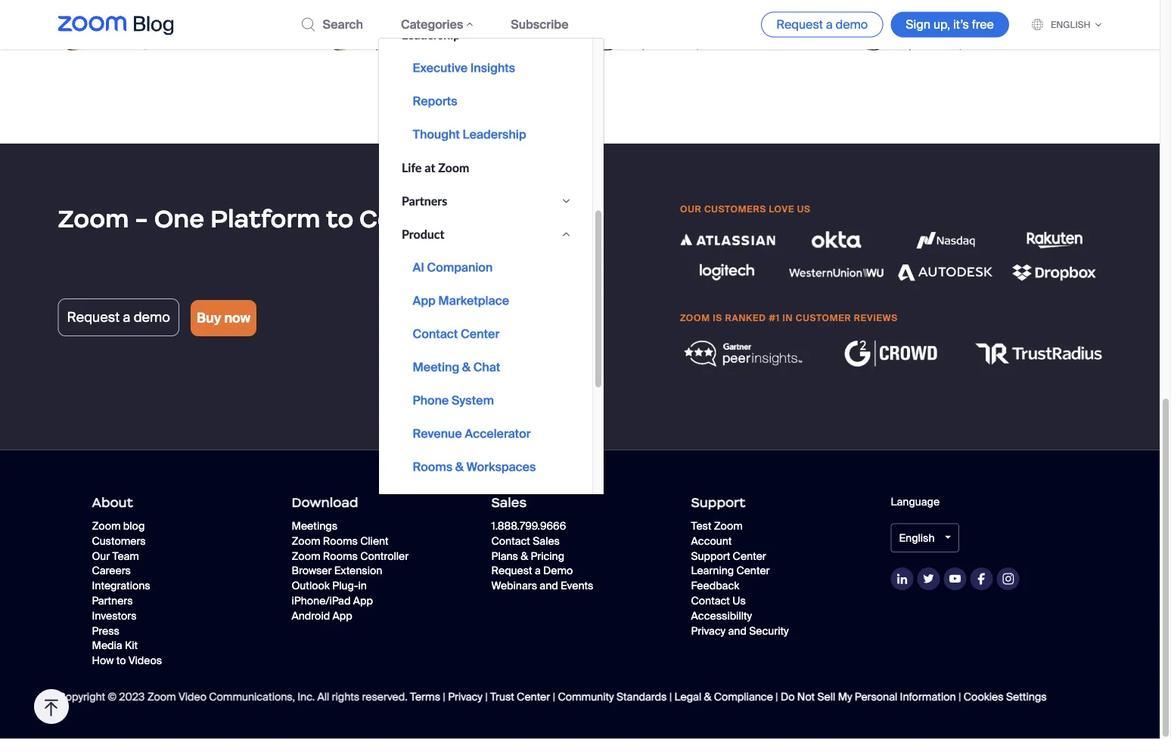 Task type: describe. For each thing, give the bounding box(es) containing it.
0 vertical spatial customers
[[704, 204, 766, 216]]

virtual
[[412, 493, 449, 509]]

1 vertical spatial privacy
[[448, 691, 483, 705]]

leadership link
[[401, 18, 460, 51]]

rooms inside rooms & workspaces link
[[412, 460, 452, 475]]

0 vertical spatial sales
[[491, 495, 527, 512]]

it's
[[953, 17, 969, 32]]

youtube image
[[949, 576, 961, 584]]

smita
[[896, 20, 929, 36]]

zoom blog link
[[92, 520, 145, 534]]

ai companion link
[[412, 251, 492, 284]]

how
[[92, 655, 114, 669]]

press
[[92, 625, 120, 639]]

2023 for 3,
[[150, 38, 175, 52]]

sign up, it's free
[[906, 17, 994, 32]]

subscribe
[[511, 17, 569, 32]]

1.888.799.9666
[[491, 520, 566, 534]]

client
[[360, 535, 389, 549]]

legal & compliance link
[[675, 691, 773, 705]]

trust
[[490, 691, 514, 705]]

privacy inside test zoom account support center learning center feedback contact us accessibillty privacy and security
[[691, 625, 726, 639]]

5,
[[953, 38, 962, 52]]

6
[[187, 38, 194, 52]]

our customers love us
[[680, 204, 811, 216]]

feedback link
[[691, 580, 739, 594]]

0 vertical spatial request
[[776, 17, 823, 32]]

1 horizontal spatial our
[[680, 204, 702, 216]]

phone system link
[[412, 384, 494, 418]]

zoom rooms client link
[[292, 535, 389, 549]]

zoom inside categories element
[[438, 160, 469, 175]]

one
[[154, 204, 204, 235]]

mahesh ram for october
[[96, 20, 171, 36]]

controller
[[360, 550, 409, 564]]

-
[[135, 204, 148, 235]]

privacy and security link
[[691, 625, 789, 639]]

mahesh ram image for october 3, 2023
[[58, 21, 88, 51]]

8 min read for smita hashim
[[1002, 38, 1054, 52]]

rights
[[332, 691, 360, 705]]

october
[[96, 38, 136, 52]]

iphone/ipad app link
[[292, 595, 373, 609]]

plans
[[491, 550, 518, 564]]

up,
[[934, 17, 950, 32]]

language
[[891, 496, 940, 510]]

events
[[561, 580, 593, 594]]

reserved.
[[362, 691, 408, 705]]

and inside 1.888.799.9666 contact sales plans & pricing request a demo webinars and events
[[540, 580, 558, 594]]

us inside test zoom account support center learning center feedback contact us accessibillty privacy and security
[[733, 595, 746, 609]]

facebook image
[[978, 574, 985, 586]]

mahesh ram link for september 25, 2023
[[362, 19, 527, 37]]

copyright © 2023 zoom video communications, inc. all rights reserved. terms | privacy | trust center | community standards | legal & compliance | do not sell my personal information | cookies settings
[[58, 691, 1047, 705]]

contact center
[[412, 326, 499, 342]]

thought leadership link
[[412, 118, 526, 151]]

center down 'support center' link
[[736, 565, 770, 579]]

pricing
[[531, 550, 564, 564]]

webinars
[[491, 580, 537, 594]]

1 horizontal spatial leadership
[[462, 127, 526, 143]]

september 18, 2023
[[629, 38, 728, 52]]

account link
[[691, 535, 732, 549]]

mahesh ram image for september 25, 2023
[[325, 21, 355, 51]]

customers link
[[92, 535, 146, 549]]

accelerator
[[464, 426, 530, 442]]

customers inside 'zoom blog customers our team careers integrations partners investors press media kit how to videos'
[[92, 535, 146, 549]]

agent
[[451, 493, 485, 509]]

1.888.799.9666 contact sales plans & pricing request a demo webinars and events
[[491, 520, 593, 594]]

browser extension link
[[292, 565, 382, 579]]

support link
[[691, 495, 746, 512]]

thought
[[412, 127, 460, 143]]

investors
[[92, 610, 137, 624]]

companion
[[427, 260, 492, 276]]

sign up, it's free link
[[891, 12, 1009, 38]]

platform
[[210, 204, 320, 235]]

0 horizontal spatial request a demo
[[67, 309, 170, 327]]

mahesh for october
[[96, 20, 142, 36]]

#1
[[769, 313, 780, 325]]

standards
[[617, 691, 667, 705]]

8 for smita hashim
[[1002, 38, 1009, 52]]

0 horizontal spatial demo
[[134, 309, 170, 327]]

center right trust
[[517, 691, 550, 705]]

sales link
[[491, 495, 527, 512]]

videos
[[128, 655, 162, 669]]

now
[[224, 310, 250, 328]]

2 vertical spatial app
[[332, 610, 352, 624]]

meeting & chat link
[[412, 351, 500, 384]]

september for mahesh
[[362, 38, 417, 52]]

revenue
[[412, 426, 462, 442]]

zoom left is
[[680, 313, 710, 325]]

3 | from the left
[[553, 691, 555, 705]]

6 | from the left
[[959, 691, 961, 705]]

8 for mahesh ram
[[475, 38, 482, 52]]

executive
[[412, 60, 467, 76]]

2 | from the left
[[485, 691, 488, 705]]

system
[[451, 393, 494, 409]]

smita hashim
[[896, 20, 976, 36]]

support inside test zoom account support center learning center feedback contact us accessibillty privacy and security
[[691, 550, 730, 564]]

ranked
[[725, 313, 766, 325]]

0 vertical spatial us
[[797, 204, 811, 216]]

meeting & chat
[[412, 360, 500, 376]]

ram for 25,
[[411, 20, 437, 36]]

support center link
[[691, 550, 766, 564]]

trust center link
[[490, 691, 550, 705]]

terms
[[410, 691, 440, 705]]

compliance
[[714, 691, 773, 705]]

2 min read
[[740, 38, 791, 52]]

zoom up browser
[[292, 550, 320, 564]]

privacy link
[[448, 691, 483, 705]]

community standards link
[[558, 691, 667, 705]]

2 smita hashim image from the left
[[858, 21, 888, 51]]

request inside 1.888.799.9666 contact sales plans & pricing request a demo webinars and events
[[491, 565, 532, 579]]

search link
[[301, 17, 363, 32]]

careers
[[92, 565, 131, 579]]

mahesh ram link for october 3, 2023
[[96, 19, 239, 37]]

webinars and events link
[[491, 580, 593, 594]]

contact inside 1.888.799.9666 contact sales plans & pricing request a demo webinars and events
[[491, 535, 530, 549]]

contact sales link
[[491, 535, 560, 549]]

thought leadership
[[412, 127, 526, 143]]

test
[[691, 520, 712, 534]]

subscribe link
[[511, 17, 569, 32]]

ai companion
[[412, 260, 492, 276]]

min for september 18, 2023
[[748, 38, 767, 52]]

community
[[558, 691, 614, 705]]

3,
[[138, 38, 147, 52]]

read for september 25, 2023
[[505, 38, 527, 52]]

english button
[[1032, 19, 1102, 30]]

1 horizontal spatial to
[[326, 204, 354, 235]]



Task type: locate. For each thing, give the bounding box(es) containing it.
mahesh ram up september 25, 2023
[[362, 20, 437, 36]]

1 horizontal spatial request a demo link
[[761, 12, 883, 38]]

smita hashim image left smita
[[858, 21, 888, 51]]

2023 right 25,
[[437, 38, 463, 52]]

1 vertical spatial rooms
[[323, 535, 358, 549]]

read right 2
[[769, 38, 791, 52]]

search
[[323, 17, 363, 32]]

security
[[749, 625, 789, 639]]

min down smita hashim 'link'
[[1011, 38, 1030, 52]]

english inside dropdown button
[[899, 532, 937, 546]]

revenue accelerator link
[[412, 418, 530, 451]]

1 horizontal spatial in
[[783, 313, 793, 325]]

categories element
[[378, 18, 605, 684]]

0 vertical spatial request a demo link
[[761, 12, 883, 38]]

1 support from the top
[[691, 495, 746, 512]]

september 5, 2023
[[896, 38, 990, 52]]

ai
[[412, 260, 424, 276]]

0 horizontal spatial 8 min read
[[475, 38, 527, 52]]

integrations
[[92, 580, 150, 594]]

2 horizontal spatial app
[[412, 293, 435, 309]]

1 horizontal spatial demo
[[836, 17, 868, 32]]

center down marketplace
[[460, 326, 499, 342]]

0 horizontal spatial english
[[899, 532, 937, 546]]

contact down feedback link
[[691, 595, 730, 609]]

a
[[826, 17, 833, 32], [123, 309, 130, 327], [535, 565, 541, 579]]

min for october 3, 2023
[[196, 38, 215, 52]]

rooms down 'zoom rooms client' link
[[323, 550, 358, 564]]

partners inside 'zoom blog customers our team careers integrations partners investors press media kit how to videos'
[[92, 595, 133, 609]]

zoom right the at
[[438, 160, 469, 175]]

1 september from the left
[[362, 38, 417, 52]]

cookies settings link
[[964, 691, 1047, 705]]

buy
[[197, 310, 221, 328]]

accessibillty
[[691, 610, 752, 624]]

mahesh ram up october 3, 2023
[[96, 20, 171, 36]]

english for english popup button
[[1051, 19, 1091, 30]]

1 horizontal spatial english
[[1051, 19, 1091, 30]]

us up "accessibillty" 'link'
[[733, 595, 746, 609]]

our inside 'zoom blog customers our team careers integrations partners investors press media kit how to videos'
[[92, 550, 110, 564]]

©
[[108, 691, 117, 705]]

0 horizontal spatial mahesh ram
[[96, 20, 171, 36]]

zoom - one platform to connect
[[58, 204, 467, 235]]

how to videos link
[[92, 655, 162, 669]]

all
[[317, 691, 329, 705]]

sales
[[491, 495, 527, 512], [533, 535, 560, 549]]

zoom down meetings
[[292, 535, 320, 549]]

1 min from the left
[[196, 38, 215, 52]]

& down contact sales link
[[521, 550, 528, 564]]

2 read from the left
[[505, 38, 527, 52]]

2 horizontal spatial contact
[[691, 595, 730, 609]]

0 horizontal spatial privacy
[[448, 691, 483, 705]]

8 min read down english popup button
[[1002, 38, 1054, 52]]

copyright
[[58, 691, 105, 705]]

my
[[838, 691, 852, 705]]

8 up insights
[[475, 38, 482, 52]]

mahesh ram image
[[58, 21, 88, 51], [325, 21, 355, 51]]

support up test zoom link
[[691, 495, 746, 512]]

0 vertical spatial request a demo
[[776, 17, 868, 32]]

1 mahesh ram from the left
[[96, 20, 171, 36]]

0 vertical spatial a
[[826, 17, 833, 32]]

1 vertical spatial partners
[[92, 595, 133, 609]]

0 horizontal spatial leadership
[[401, 27, 460, 42]]

& left chat
[[462, 360, 470, 376]]

0 vertical spatial leadership
[[401, 27, 460, 42]]

& inside 1.888.799.9666 contact sales plans & pricing request a demo webinars and events
[[521, 550, 528, 564]]

4 read from the left
[[1032, 38, 1054, 52]]

| left trust
[[485, 691, 488, 705]]

support down account in the right of the page
[[691, 550, 730, 564]]

blog
[[123, 520, 145, 534]]

zoom up account link
[[714, 520, 743, 534]]

1 vertical spatial and
[[728, 625, 747, 639]]

contact up plans
[[491, 535, 530, 549]]

read for september 5, 2023
[[1032, 38, 1054, 52]]

mahesh ram image left september 25, 2023
[[325, 21, 355, 51]]

phone
[[412, 393, 448, 409]]

1 horizontal spatial request
[[491, 565, 532, 579]]

2 support from the top
[[691, 550, 730, 564]]

life at zoom link
[[401, 151, 492, 185]]

2 8 from the left
[[1002, 38, 1009, 52]]

zoom up customers 'link'
[[92, 520, 121, 534]]

| left do
[[776, 691, 778, 705]]

0 horizontal spatial smita hashim image
[[591, 21, 622, 51]]

2023 for 25,
[[437, 38, 463, 52]]

1 horizontal spatial partners
[[401, 194, 447, 208]]

about link
[[92, 495, 133, 512]]

1 horizontal spatial app
[[353, 595, 373, 609]]

min up insights
[[484, 38, 502, 52]]

0 horizontal spatial our
[[92, 550, 110, 564]]

0 vertical spatial privacy
[[691, 625, 726, 639]]

3 read from the left
[[769, 38, 791, 52]]

in down extension
[[358, 580, 367, 594]]

september 25, 2023
[[362, 38, 463, 52]]

contact inside test zoom account support center learning center feedback contact us accessibillty privacy and security
[[691, 595, 730, 609]]

zoom rooms controller link
[[292, 550, 409, 564]]

1 8 min read from the left
[[475, 38, 527, 52]]

learning center link
[[691, 565, 770, 579]]

mahesh up september 25, 2023
[[362, 20, 408, 36]]

sales up 1.888.799.9666 link
[[491, 495, 527, 512]]

and down "accessibillty" 'link'
[[728, 625, 747, 639]]

partners up investors
[[92, 595, 133, 609]]

0 horizontal spatial ram
[[144, 20, 171, 36]]

| left community at bottom
[[553, 691, 555, 705]]

mahesh
[[96, 20, 142, 36], [362, 20, 408, 36]]

0 vertical spatial support
[[691, 495, 746, 512]]

1 vertical spatial english
[[899, 532, 937, 546]]

0 horizontal spatial a
[[123, 309, 130, 327]]

twitter image
[[923, 576, 934, 585]]

in right #1
[[783, 313, 793, 325]]

2 mahesh from the left
[[362, 20, 408, 36]]

1 vertical spatial demo
[[134, 309, 170, 327]]

0 horizontal spatial mahesh
[[96, 20, 142, 36]]

english button
[[891, 524, 959, 554]]

read down english popup button
[[1032, 38, 1054, 52]]

& right the legal
[[704, 691, 711, 705]]

outlook plug-in link
[[292, 580, 367, 594]]

0 vertical spatial partners link
[[401, 185, 447, 218]]

1 vertical spatial leadership
[[462, 127, 526, 143]]

25,
[[420, 38, 435, 52]]

1 horizontal spatial smita hashim image
[[858, 21, 888, 51]]

android
[[292, 610, 330, 624]]

1 8 from the left
[[475, 38, 482, 52]]

plans & pricing link
[[491, 550, 564, 564]]

2023 down smita hashim 'link'
[[965, 38, 990, 52]]

english for english dropdown button
[[899, 532, 937, 546]]

demo
[[543, 565, 573, 579]]

1 horizontal spatial mahesh
[[362, 20, 408, 36]]

2 horizontal spatial september
[[896, 38, 951, 52]]

to left connect
[[326, 204, 354, 235]]

team
[[112, 550, 139, 564]]

0 horizontal spatial 8
[[475, 38, 482, 52]]

buy now
[[197, 310, 250, 328]]

read right 6
[[217, 38, 239, 52]]

0 horizontal spatial partners link
[[92, 595, 133, 609]]

0 horizontal spatial partners
[[92, 595, 133, 609]]

mahesh ram image left october
[[58, 21, 88, 51]]

1 horizontal spatial a
[[535, 565, 541, 579]]

1 vertical spatial in
[[358, 580, 367, 594]]

demo left smita
[[836, 17, 868, 32]]

1 horizontal spatial contact
[[491, 535, 530, 549]]

min for september 25, 2023
[[484, 38, 502, 52]]

0 vertical spatial our
[[680, 204, 702, 216]]

mahesh up october
[[96, 20, 142, 36]]

and
[[540, 580, 558, 594], [728, 625, 747, 639]]

2 september from the left
[[629, 38, 684, 52]]

2023 right 18,
[[702, 38, 728, 52]]

zoom left -
[[58, 204, 129, 235]]

1 | from the left
[[443, 691, 446, 705]]

0 horizontal spatial us
[[733, 595, 746, 609]]

smita hashim image right subscribe link
[[591, 21, 622, 51]]

to inside 'zoom blog customers our team careers integrations partners investors press media kit how to videos'
[[116, 655, 126, 669]]

1 vertical spatial request a demo
[[67, 309, 170, 327]]

customers
[[704, 204, 766, 216], [92, 535, 146, 549]]

revenue accelerator
[[412, 426, 530, 442]]

video
[[179, 691, 206, 705]]

in inside meetings zoom rooms client zoom rooms controller browser extension outlook plug-in iphone/ipad app android app
[[358, 580, 367, 594]]

sales up the pricing
[[533, 535, 560, 549]]

1 horizontal spatial partners link
[[401, 185, 447, 218]]

contact inside categories element
[[412, 326, 458, 342]]

0 vertical spatial in
[[783, 313, 793, 325]]

ram up 3,
[[144, 20, 171, 36]]

and down the demo
[[540, 580, 558, 594]]

3 min from the left
[[748, 38, 767, 52]]

1 horizontal spatial ram
[[411, 20, 437, 36]]

mahesh ram link
[[96, 19, 239, 37], [362, 19, 527, 37]]

2
[[740, 38, 746, 52]]

zoom left video
[[147, 691, 176, 705]]

and inside test zoom account support center learning center feedback contact us accessibillty privacy and security
[[728, 625, 747, 639]]

0 horizontal spatial to
[[116, 655, 126, 669]]

careers link
[[92, 565, 131, 579]]

1 horizontal spatial request a demo
[[776, 17, 868, 32]]

outlook
[[292, 580, 330, 594]]

4 min from the left
[[1011, 38, 1030, 52]]

1 mahesh ram image from the left
[[58, 21, 88, 51]]

contact
[[412, 326, 458, 342], [491, 535, 530, 549], [691, 595, 730, 609]]

mahesh ram for september
[[362, 20, 437, 36]]

1 ram from the left
[[144, 20, 171, 36]]

browser
[[292, 565, 332, 579]]

0 horizontal spatial app
[[332, 610, 352, 624]]

| left the legal
[[669, 691, 672, 705]]

1 vertical spatial a
[[123, 309, 130, 327]]

0 horizontal spatial mahesh ram image
[[58, 21, 88, 51]]

our team link
[[92, 550, 139, 564]]

2023 for 18,
[[702, 38, 728, 52]]

zoom inside 'zoom blog customers our team careers integrations partners investors press media kit how to videos'
[[92, 520, 121, 534]]

8 down smita hashim 'link'
[[1002, 38, 1009, 52]]

0 horizontal spatial request a demo link
[[58, 299, 179, 337]]

zoom blog customers our team careers integrations partners investors press media kit how to videos
[[92, 520, 162, 669]]

0 horizontal spatial september
[[362, 38, 417, 52]]

september left 18,
[[629, 38, 684, 52]]

1 vertical spatial to
[[116, 655, 126, 669]]

contact us link
[[691, 595, 746, 609]]

app down ai
[[412, 293, 435, 309]]

0 vertical spatial app
[[412, 293, 435, 309]]

mahesh ram link up 25,
[[362, 19, 527, 37]]

customers down zoom blog link
[[92, 535, 146, 549]]

mahesh for september
[[362, 20, 408, 36]]

inc.
[[298, 691, 315, 705]]

september down smita
[[896, 38, 951, 52]]

rooms & workspaces link
[[412, 451, 536, 484]]

2 vertical spatial a
[[535, 565, 541, 579]]

1 horizontal spatial september
[[629, 38, 684, 52]]

reviews
[[854, 313, 898, 325]]

zoom inside test zoom account support center learning center feedback contact us accessibillty privacy and security
[[714, 520, 743, 534]]

privacy left trust
[[448, 691, 483, 705]]

1 vertical spatial app
[[353, 595, 373, 609]]

| right the terms link
[[443, 691, 446, 705]]

legal
[[675, 691, 702, 705]]

request a demo
[[776, 17, 868, 32], [67, 309, 170, 327]]

0 horizontal spatial request
[[67, 309, 120, 327]]

1 vertical spatial our
[[92, 550, 110, 564]]

0 vertical spatial rooms
[[412, 460, 452, 475]]

| left cookies
[[959, 691, 961, 705]]

app down iphone/ipad app link
[[332, 610, 352, 624]]

1 horizontal spatial mahesh ram image
[[325, 21, 355, 51]]

0 horizontal spatial in
[[358, 580, 367, 594]]

4 | from the left
[[669, 691, 672, 705]]

september left 25,
[[362, 38, 417, 52]]

a inside 1.888.799.9666 contact sales plans & pricing request a demo webinars and events
[[535, 565, 541, 579]]

2 8 min read from the left
[[1002, 38, 1054, 52]]

app inside categories element
[[412, 293, 435, 309]]

app down plug-
[[353, 595, 373, 609]]

1 vertical spatial sales
[[533, 535, 560, 549]]

life
[[401, 160, 421, 175]]

2 ram from the left
[[411, 20, 437, 36]]

is
[[713, 313, 723, 325]]

2023 for ©
[[119, 691, 145, 705]]

linkedin image
[[897, 575, 908, 585]]

mahesh ram link up 6
[[96, 19, 239, 37]]

1 vertical spatial request
[[67, 309, 120, 327]]

1 horizontal spatial us
[[797, 204, 811, 216]]

smita hashim link
[[896, 19, 1054, 37]]

1 vertical spatial request a demo link
[[58, 299, 179, 337]]

press link
[[92, 625, 120, 639]]

rooms up virtual
[[412, 460, 452, 475]]

request a demo link
[[761, 12, 883, 38], [58, 299, 179, 337]]

0 vertical spatial demo
[[836, 17, 868, 32]]

sign
[[906, 17, 931, 32]]

0 horizontal spatial and
[[540, 580, 558, 594]]

read down subscribe
[[505, 38, 527, 52]]

ram for 3,
[[144, 20, 171, 36]]

cookies
[[964, 691, 1004, 705]]

english
[[1051, 19, 1091, 30], [899, 532, 937, 546]]

september for smita
[[896, 38, 951, 52]]

1 smita hashim image from the left
[[591, 21, 622, 51]]

reports
[[412, 93, 457, 109]]

1 vertical spatial partners link
[[92, 595, 133, 609]]

2 vertical spatial request
[[491, 565, 532, 579]]

privacy down accessibillty
[[691, 625, 726, 639]]

min for september 5, 2023
[[1011, 38, 1030, 52]]

partners link up investors
[[92, 595, 133, 609]]

1 mahesh ram link from the left
[[96, 19, 239, 37]]

0 horizontal spatial mahesh ram link
[[96, 19, 239, 37]]

& up agent
[[455, 460, 463, 475]]

18,
[[686, 38, 699, 52]]

partners up product
[[401, 194, 447, 208]]

request a demo link
[[491, 565, 573, 579]]

1 horizontal spatial sales
[[533, 535, 560, 549]]

smita hashim image
[[591, 21, 622, 51], [858, 21, 888, 51]]

learning
[[691, 565, 734, 579]]

2 mahesh ram image from the left
[[325, 21, 355, 51]]

2 mahesh ram from the left
[[362, 20, 437, 36]]

customers left the love
[[704, 204, 766, 216]]

1 horizontal spatial and
[[728, 625, 747, 639]]

1 horizontal spatial 8 min read
[[1002, 38, 1054, 52]]

center inside categories element
[[460, 326, 499, 342]]

8 min read for mahesh ram
[[475, 38, 527, 52]]

1 read from the left
[[217, 38, 239, 52]]

zoom
[[438, 160, 469, 175], [58, 204, 129, 235], [680, 313, 710, 325], [92, 520, 121, 534], [714, 520, 743, 534], [292, 535, 320, 549], [292, 550, 320, 564], [147, 691, 176, 705]]

us right the love
[[797, 204, 811, 216]]

meetings link
[[292, 520, 337, 534]]

accessibillty link
[[691, 610, 752, 624]]

0 horizontal spatial customers
[[92, 535, 146, 549]]

2023 for 5,
[[965, 38, 990, 52]]

1 horizontal spatial mahesh ram
[[362, 20, 437, 36]]

center up learning center 'link'
[[733, 550, 766, 564]]

rooms up zoom rooms controller link
[[323, 535, 358, 549]]

sales inside 1.888.799.9666 contact sales plans & pricing request a demo webinars and events
[[533, 535, 560, 549]]

1 vertical spatial customers
[[92, 535, 146, 549]]

5 | from the left
[[776, 691, 778, 705]]

read for september 18, 2023
[[769, 38, 791, 52]]

demo left buy in the left of the page
[[134, 309, 170, 327]]

1 horizontal spatial mahesh ram link
[[362, 19, 527, 37]]

instagram image
[[1002, 574, 1014, 586]]

min right 2
[[748, 38, 767, 52]]

8 min read up insights
[[475, 38, 527, 52]]

2023 right © in the bottom of the page
[[119, 691, 145, 705]]

3 september from the left
[[896, 38, 951, 52]]

read for october 3, 2023
[[217, 38, 239, 52]]

min right 6
[[196, 38, 215, 52]]

1 horizontal spatial customers
[[704, 204, 766, 216]]

to down media kit link
[[116, 655, 126, 669]]

0 vertical spatial to
[[326, 204, 354, 235]]

download
[[292, 495, 358, 512]]

1 horizontal spatial 8
[[1002, 38, 1009, 52]]

0 vertical spatial and
[[540, 580, 558, 594]]

ram up 25,
[[411, 20, 437, 36]]

2 horizontal spatial request
[[776, 17, 823, 32]]

0 vertical spatial contact
[[412, 326, 458, 342]]

connect
[[359, 204, 467, 235]]

2 vertical spatial rooms
[[323, 550, 358, 564]]

contact up meeting on the left
[[412, 326, 458, 342]]

partners inside categories element
[[401, 194, 447, 208]]

1 vertical spatial contact
[[491, 535, 530, 549]]

1 vertical spatial support
[[691, 550, 730, 564]]

kit
[[125, 640, 138, 654]]

partners link up product
[[401, 185, 447, 218]]

do
[[781, 691, 795, 705]]

|
[[443, 691, 446, 705], [485, 691, 488, 705], [553, 691, 555, 705], [669, 691, 672, 705], [776, 691, 778, 705], [959, 691, 961, 705]]

2023 right 3,
[[150, 38, 175, 52]]

2 vertical spatial contact
[[691, 595, 730, 609]]

2 min from the left
[[484, 38, 502, 52]]

rooms & workspaces
[[412, 460, 536, 475]]

1 mahesh from the left
[[96, 20, 142, 36]]

2 mahesh ram link from the left
[[362, 19, 527, 37]]

demo
[[836, 17, 868, 32], [134, 309, 170, 327]]



Task type: vqa. For each thing, say whether or not it's contained in the screenshot.
5
no



